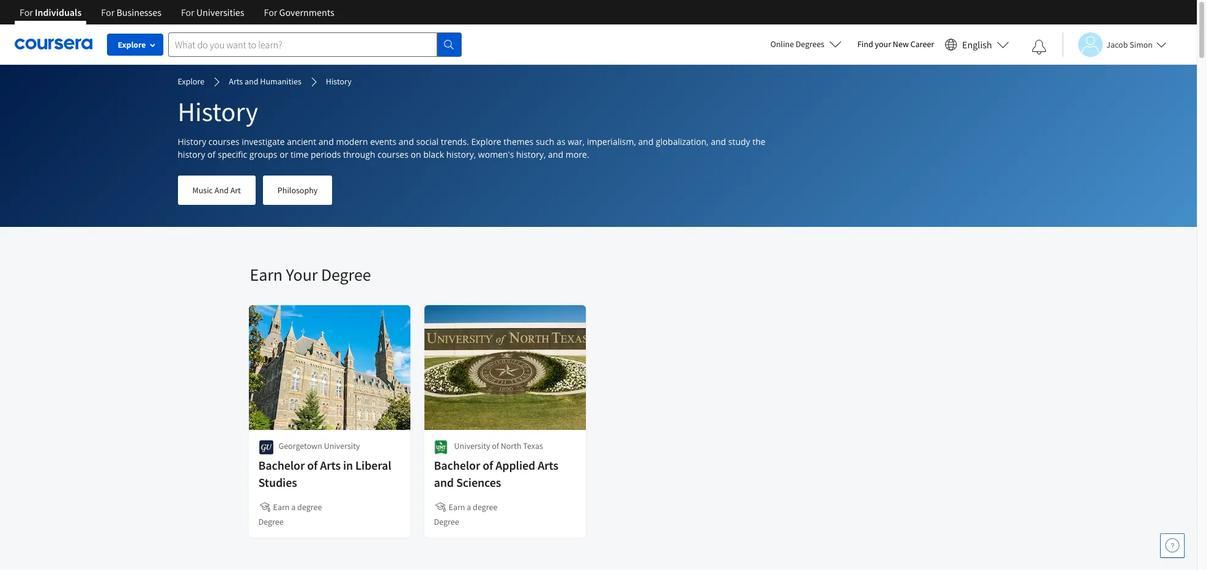 Task type: locate. For each thing, give the bounding box(es) containing it.
for left businesses
[[101, 6, 115, 18]]

1 a from the left
[[291, 502, 296, 513]]

0 horizontal spatial history,
[[446, 149, 476, 160]]

0 horizontal spatial explore
[[118, 39, 146, 50]]

3 for from the left
[[181, 6, 194, 18]]

english
[[962, 38, 992, 50]]

1 horizontal spatial bachelor
[[434, 457, 480, 473]]

of for bachelor of arts in liberal studies
[[307, 457, 318, 473]]

2 degree from the left
[[473, 502, 497, 513]]

2 bachelor from the left
[[434, 457, 480, 473]]

more.
[[566, 149, 589, 160]]

of for university of north texas
[[492, 440, 499, 451]]

investigate
[[242, 136, 285, 147]]

and left art
[[215, 185, 229, 196]]

2 earn a degree from the left
[[449, 502, 497, 513]]

universities
[[196, 6, 244, 18]]

2 for from the left
[[101, 6, 115, 18]]

earn down studies
[[273, 502, 290, 513]]

earn a degree for sciences
[[449, 502, 497, 513]]

philosophy link
[[263, 176, 332, 205]]

online degrees
[[770, 39, 824, 50]]

and inside the bachelor of applied arts and sciences
[[434, 475, 454, 490]]

degree
[[297, 502, 322, 513], [473, 502, 497, 513]]

for left governments at the left
[[264, 6, 277, 18]]

for left universities
[[181, 6, 194, 18]]

degree for studies
[[297, 502, 322, 513]]

a
[[291, 502, 296, 513], [467, 502, 471, 513]]

history down what do you want to learn? text field
[[326, 76, 352, 87]]

simon
[[1130, 39, 1153, 50]]

for for universities
[[181, 6, 194, 18]]

university of north texas
[[454, 440, 543, 451]]

bachelor inside bachelor of arts in liberal studies
[[258, 457, 305, 473]]

degree down sciences
[[473, 502, 497, 513]]

history, down themes
[[516, 149, 546, 160]]

1 horizontal spatial earn a degree
[[449, 502, 497, 513]]

for for governments
[[264, 6, 277, 18]]

a down studies
[[291, 502, 296, 513]]

degree for and
[[434, 516, 459, 527]]

music and art
[[192, 185, 241, 196]]

courses up the specific
[[208, 136, 239, 147]]

of inside bachelor of arts in liberal studies
[[307, 457, 318, 473]]

bachelor inside the bachelor of applied arts and sciences
[[434, 457, 480, 473]]

1 horizontal spatial explore
[[178, 76, 204, 87]]

arts and humanities
[[229, 76, 301, 87]]

bachelor down university of north texas icon in the left of the page
[[434, 457, 480, 473]]

black
[[423, 149, 444, 160]]

find your new career
[[857, 39, 934, 50]]

chevron down image
[[47, 18, 56, 27]]

0 vertical spatial explore
[[118, 39, 146, 50]]

0 vertical spatial courses
[[208, 136, 239, 147]]

history courses investigate ancient and modern events and social trends. explore themes such as war, imperialism, and globalization, and study the history of specific groups or time periods through courses on black history, women's history, and more.
[[178, 136, 766, 160]]

1 university from the left
[[324, 440, 360, 451]]

earn a degree
[[273, 502, 322, 513], [449, 502, 497, 513]]

degree
[[321, 264, 371, 286], [258, 516, 284, 527], [434, 516, 459, 527]]

art
[[230, 185, 241, 196]]

of inside the bachelor of applied arts and sciences
[[483, 457, 493, 473]]

philosophy
[[278, 185, 318, 196]]

music and art link
[[178, 176, 256, 205]]

1 horizontal spatial degree
[[321, 264, 371, 286]]

0 horizontal spatial bachelor
[[258, 457, 305, 473]]

arts
[[229, 76, 243, 87], [320, 457, 341, 473], [538, 457, 558, 473]]

of
[[207, 149, 215, 160], [492, 440, 499, 451], [307, 457, 318, 473], [483, 457, 493, 473]]

earn a degree down sciences
[[449, 502, 497, 513]]

in
[[343, 457, 353, 473]]

on
[[411, 149, 421, 160]]

bachelor
[[258, 457, 305, 473], [434, 457, 480, 473]]

online degrees button
[[761, 31, 851, 57]]

earn down sciences
[[449, 502, 465, 513]]

4 for from the left
[[264, 6, 277, 18]]

1 horizontal spatial history,
[[516, 149, 546, 160]]

1 bachelor from the left
[[258, 457, 305, 473]]

arts and humanities link
[[229, 75, 301, 89]]

businesses
[[116, 6, 161, 18]]

2 vertical spatial explore
[[471, 136, 501, 147]]

and
[[245, 76, 258, 87], [319, 136, 334, 147], [399, 136, 414, 147], [638, 136, 654, 147], [711, 136, 726, 147], [548, 149, 563, 160], [215, 185, 229, 196], [434, 475, 454, 490]]

2 horizontal spatial explore
[[471, 136, 501, 147]]

arts down texas
[[538, 457, 558, 473]]

events
[[370, 136, 396, 147]]

1 vertical spatial courses
[[378, 149, 408, 160]]

0 vertical spatial history
[[326, 76, 352, 87]]

periods
[[311, 149, 341, 160]]

history down explore link in the top of the page
[[178, 95, 258, 128]]

arts left humanities
[[229, 76, 243, 87]]

courses
[[208, 136, 239, 147], [378, 149, 408, 160]]

2 a from the left
[[467, 502, 471, 513]]

bachelor up studies
[[258, 457, 305, 473]]

1 horizontal spatial arts
[[320, 457, 341, 473]]

bachelor of applied arts and sciences
[[434, 457, 558, 490]]

and right imperialism,
[[638, 136, 654, 147]]

and left sciences
[[434, 475, 454, 490]]

for governments
[[264, 6, 334, 18]]

1 horizontal spatial university
[[454, 440, 490, 451]]

for businesses
[[101, 6, 161, 18]]

earn for bachelor of arts in liberal studies
[[273, 502, 290, 513]]

0 horizontal spatial earn a degree
[[273, 502, 322, 513]]

0 horizontal spatial a
[[291, 502, 296, 513]]

1 horizontal spatial degree
[[473, 502, 497, 513]]

degree down bachelor of arts in liberal studies
[[297, 502, 322, 513]]

explore
[[118, 39, 146, 50], [178, 76, 204, 87], [471, 136, 501, 147]]

georgetown university image
[[258, 440, 274, 455]]

None search field
[[168, 32, 462, 57]]

and left humanities
[[245, 76, 258, 87]]

a for sciences
[[467, 502, 471, 513]]

of left north
[[492, 440, 499, 451]]

0 horizontal spatial arts
[[229, 76, 243, 87]]

degree for liberal
[[258, 516, 284, 527]]

courses down events
[[378, 149, 408, 160]]

What do you want to learn? text field
[[168, 32, 437, 57]]

history up the 'history'
[[178, 136, 206, 147]]

0 horizontal spatial degree
[[258, 516, 284, 527]]

2 horizontal spatial arts
[[538, 457, 558, 473]]

0 horizontal spatial university
[[324, 440, 360, 451]]

of up sciences
[[483, 457, 493, 473]]

2 horizontal spatial degree
[[434, 516, 459, 527]]

0 horizontal spatial degree
[[297, 502, 322, 513]]

explore link
[[178, 75, 204, 89]]

degree down sciences
[[434, 516, 459, 527]]

1 for from the left
[[20, 6, 33, 18]]

earn a degree down studies
[[273, 502, 322, 513]]

georgetown university
[[279, 440, 360, 451]]

bachelor for sciences
[[434, 457, 480, 473]]

history,
[[446, 149, 476, 160], [516, 149, 546, 160]]

history
[[326, 76, 352, 87], [178, 95, 258, 128], [178, 136, 206, 147]]

and down as
[[548, 149, 563, 160]]

governments
[[279, 6, 334, 18]]

1 degree from the left
[[297, 502, 322, 513]]

university up in
[[324, 440, 360, 451]]

women's
[[478, 149, 514, 160]]

arts left in
[[320, 457, 341, 473]]

university
[[324, 440, 360, 451], [454, 440, 490, 451]]

for
[[20, 6, 33, 18], [101, 6, 115, 18], [181, 6, 194, 18], [264, 6, 277, 18]]

degree right your
[[321, 264, 371, 286]]

earn
[[250, 264, 283, 286], [273, 502, 290, 513], [449, 502, 465, 513]]

1 vertical spatial explore
[[178, 76, 204, 87]]

imperialism,
[[587, 136, 636, 147]]

a down sciences
[[467, 502, 471, 513]]

history, down trends.
[[446, 149, 476, 160]]

find your new career link
[[851, 37, 940, 52]]

degree down studies
[[258, 516, 284, 527]]

and up periods
[[319, 136, 334, 147]]

arts inside arts and humanities link
[[229, 76, 243, 87]]

of down georgetown university
[[307, 457, 318, 473]]

explore button
[[107, 34, 163, 56]]

coursera image
[[15, 34, 92, 54]]

university of north texas image
[[434, 440, 448, 455]]

for left individuals
[[20, 6, 33, 18]]

university right university of north texas icon in the left of the page
[[454, 440, 490, 451]]

0 horizontal spatial courses
[[208, 136, 239, 147]]

of right the 'history'
[[207, 149, 215, 160]]

such
[[536, 136, 554, 147]]

1 earn a degree from the left
[[273, 502, 322, 513]]

for individuals
[[20, 6, 82, 18]]

2 vertical spatial history
[[178, 136, 206, 147]]

georgetown
[[279, 440, 322, 451]]

1 horizontal spatial a
[[467, 502, 471, 513]]



Task type: vqa. For each thing, say whether or not it's contained in the screenshot.
"PRESS INVESTORS TERMS PRIVACY HELP ACCESSIBILITY CONTACT ARTICLES"
no



Task type: describe. For each thing, give the bounding box(es) containing it.
earn a degree for studies
[[273, 502, 322, 513]]

bachelor of arts in liberal studies
[[258, 457, 391, 490]]

help center image
[[1165, 538, 1180, 553]]

as
[[557, 136, 565, 147]]

arts inside the bachelor of applied arts and sciences
[[538, 457, 558, 473]]

earn your degree
[[250, 264, 371, 286]]

studies
[[258, 475, 297, 490]]

history
[[178, 149, 205, 160]]

for for businesses
[[101, 6, 115, 18]]

trends.
[[441, 136, 469, 147]]

of inside history courses investigate ancient and modern events and social trends. explore themes such as war, imperialism, and globalization, and study the history of specific groups or time periods through courses on black history, women's history, and more.
[[207, 149, 215, 160]]

war,
[[568, 136, 585, 147]]

jacob
[[1106, 39, 1128, 50]]

arts inside bachelor of arts in liberal studies
[[320, 457, 341, 473]]

or
[[280, 149, 288, 160]]

liberal
[[355, 457, 391, 473]]

humanities
[[260, 76, 301, 87]]

2 university from the left
[[454, 440, 490, 451]]

time
[[291, 149, 308, 160]]

north
[[501, 440, 521, 451]]

your
[[286, 264, 318, 286]]

online
[[770, 39, 794, 50]]

jacob simon button
[[1062, 32, 1166, 57]]

specific
[[218, 149, 247, 160]]

career
[[911, 39, 934, 50]]

show notifications image
[[1032, 40, 1046, 54]]

banner navigation
[[10, 0, 344, 34]]

music
[[192, 185, 213, 196]]

sciences
[[456, 475, 501, 490]]

new
[[893, 39, 909, 50]]

texas
[[523, 440, 543, 451]]

explore inside popup button
[[118, 39, 146, 50]]

for universities
[[181, 6, 244, 18]]

through
[[343, 149, 375, 160]]

explore inside history courses investigate ancient and modern events and social trends. explore themes such as war, imperialism, and globalization, and study the history of specific groups or time periods through courses on black history, women's history, and more.
[[471, 136, 501, 147]]

ancient
[[287, 136, 316, 147]]

1 vertical spatial history
[[178, 95, 258, 128]]

modern
[[336, 136, 368, 147]]

2 history, from the left
[[516, 149, 546, 160]]

groups
[[249, 149, 277, 160]]

history inside history courses investigate ancient and modern events and social trends. explore themes such as war, imperialism, and globalization, and study the history of specific groups or time periods through courses on black history, women's history, and more.
[[178, 136, 206, 147]]

1 horizontal spatial courses
[[378, 149, 408, 160]]

of for bachelor of applied arts and sciences
[[483, 457, 493, 473]]

individuals
[[35, 6, 82, 18]]

bachelor for studies
[[258, 457, 305, 473]]

degree for sciences
[[473, 502, 497, 513]]

find
[[857, 39, 873, 50]]

globalization,
[[656, 136, 709, 147]]

earn your degree carousel element
[[244, 227, 947, 570]]

1 history, from the left
[[446, 149, 476, 160]]

applied
[[496, 457, 535, 473]]

english button
[[940, 24, 1014, 64]]

degrees
[[796, 39, 824, 50]]

themes
[[504, 136, 534, 147]]

social
[[416, 136, 439, 147]]

earn for bachelor of applied arts and sciences
[[449, 502, 465, 513]]

jacob simon
[[1106, 39, 1153, 50]]

study
[[728, 136, 750, 147]]

a for studies
[[291, 502, 296, 513]]

earn left your
[[250, 264, 283, 286]]

the
[[752, 136, 766, 147]]

and up on
[[399, 136, 414, 147]]

your
[[875, 39, 891, 50]]

and left study
[[711, 136, 726, 147]]

for for individuals
[[20, 6, 33, 18]]



